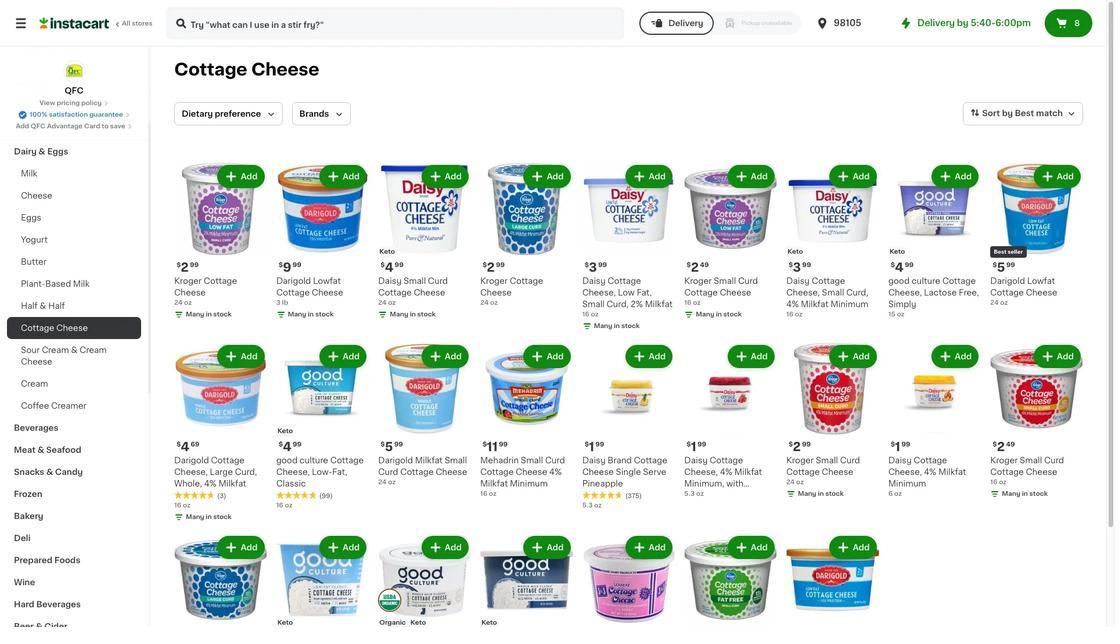 Task type: locate. For each thing, give the bounding box(es) containing it.
& for half
[[40, 302, 46, 310]]

1 horizontal spatial minimum
[[831, 300, 869, 308]]

curd, inside daisy cottage cheese, small curd, 4% milkfat minimum 16 oz
[[847, 289, 869, 297]]

daisy inside daisy cottage cheese, 4% milkfat minimum 6 oz
[[889, 457, 912, 465]]

0 vertical spatial $ 2 49
[[687, 261, 709, 273]]

0 horizontal spatial $ 4 99
[[279, 441, 302, 453]]

stores
[[132, 20, 153, 27]]

sort
[[983, 109, 1001, 117]]

1 keto button from the left
[[276, 534, 369, 628]]

1 horizontal spatial half
[[48, 302, 65, 310]]

$ 4 99 up daisy small curd cottage cheese 24 oz
[[381, 261, 404, 273]]

curd, for daisy cottage cheese, small curd, 4% milkfat minimum 16 oz
[[847, 289, 869, 297]]

0 vertical spatial 5
[[997, 261, 1006, 273]]

1 horizontal spatial 16 oz
[[276, 503, 293, 509]]

product group
[[174, 163, 267, 322], [276, 163, 369, 322], [378, 163, 471, 322], [481, 163, 573, 308], [583, 163, 675, 333], [685, 163, 777, 322], [787, 163, 879, 319], [889, 163, 982, 319], [991, 163, 1084, 308], [174, 343, 267, 525], [276, 343, 369, 511], [378, 343, 471, 488], [481, 343, 573, 499], [583, 343, 675, 511], [685, 343, 777, 500], [787, 343, 879, 502], [889, 343, 982, 499], [991, 343, 1084, 502], [174, 534, 267, 628], [276, 534, 369, 628], [378, 534, 471, 628], [481, 534, 573, 628], [583, 534, 675, 628], [685, 534, 777, 628], [787, 534, 879, 628]]

0 horizontal spatial qfc
[[31, 123, 46, 130]]

$ 1 99 up daisy cottage cheese, 4% milkfat minimum 6 oz
[[891, 441, 911, 453]]

recipes
[[14, 81, 48, 89]]

darigold for darigold lowfat cottage cheese 24 oz
[[991, 277, 1026, 285]]

fat, up (99)
[[332, 469, 347, 477]]

cheese, inside "darigold cottage cheese, large curd, whole, 4% milkfat"
[[174, 468, 208, 477]]

beverages down wine link
[[36, 601, 81, 609]]

snacks
[[14, 468, 44, 476]]

lowfat for darigold lowfat cottage cheese 24 oz
[[1028, 277, 1055, 285]]

None search field
[[166, 7, 625, 40]]

& right dairy
[[39, 148, 45, 156]]

meat
[[14, 446, 35, 454]]

9
[[283, 261, 291, 273]]

(375)
[[626, 493, 642, 500]]

produce link
[[7, 119, 141, 141]]

5 down 'best seller'
[[997, 261, 1006, 273]]

$ 1 99 up pineapple at the right bottom of page
[[585, 441, 605, 453]]

daisy brand cottage cheese single serve pineapple
[[583, 457, 668, 488]]

0 horizontal spatial 5.3
[[583, 503, 593, 509]]

eggs down advantage
[[47, 148, 68, 156]]

0 vertical spatial eggs
[[47, 148, 68, 156]]

2 $ 1 99 from the left
[[687, 441, 707, 453]]

0 horizontal spatial eggs
[[21, 214, 41, 222]]

low-
[[312, 469, 332, 477]]

cheese link
[[7, 185, 141, 207]]

hard beverages
[[14, 601, 81, 609]]

daisy for daisy cottage cheese, 4% milkfat minimum, with strawberries
[[685, 457, 708, 465]]

0 horizontal spatial keto button
[[276, 534, 369, 628]]

0 horizontal spatial $ 2 49
[[687, 261, 709, 273]]

qfc down '100%'
[[31, 123, 46, 130]]

milkfat inside daisy cottage cheese, low fat, small curd, 2% milkfat 16 oz
[[645, 300, 673, 308]]

cheese, for daisy cottage cheese, low fat, small curd, 2% milkfat 16 oz
[[583, 289, 616, 297]]

0 horizontal spatial minimum
[[510, 480, 548, 488]]

4 for daisy small curd cottage cheese
[[385, 261, 394, 273]]

qfc up view pricing policy link
[[65, 87, 84, 95]]

1 up pineapple at the right bottom of page
[[589, 441, 595, 453]]

0 vertical spatial $ 5 99
[[993, 261, 1016, 273]]

$ 5 99 for darigold milkfat small curd cottage cheese
[[381, 441, 403, 453]]

many in stock inside product group
[[288, 311, 334, 318]]

2 horizontal spatial $ 2 99
[[789, 441, 811, 453]]

5.3
[[685, 491, 695, 498], [583, 503, 593, 509]]

$ 2 49
[[687, 261, 709, 273], [993, 441, 1015, 453]]

16 inside daisy cottage cheese, small curd, 4% milkfat minimum 16 oz
[[787, 311, 794, 318]]

good culture cottage cheese, lactose free, simply 15 oz
[[889, 277, 979, 318]]

culture for lactose
[[912, 277, 941, 285]]

1 horizontal spatial $ 1 99
[[687, 441, 707, 453]]

lowfat inside darigold lowfat cottage cheese 3 lb
[[313, 277, 341, 285]]

0 horizontal spatial cottage cheese
[[21, 324, 88, 332]]

1 vertical spatial fat,
[[332, 469, 347, 477]]

coffee creamer link
[[7, 395, 141, 417]]

half down plant-based milk
[[48, 302, 65, 310]]

2 1 from the left
[[691, 441, 697, 453]]

culture
[[912, 277, 941, 285], [300, 457, 328, 465]]

good up classic
[[276, 457, 298, 465]]

milkfat inside daisy cottage cheese, small curd, 4% milkfat minimum 16 oz
[[801, 300, 829, 308]]

cheese, inside daisy cottage cheese, 4% milkfat minimum, with strawberries
[[685, 469, 718, 477]]

cream up coffee
[[21, 380, 48, 388]]

1 horizontal spatial fat,
[[637, 289, 652, 297]]

good
[[889, 277, 910, 285], [276, 457, 298, 465]]

& down plant-
[[40, 302, 46, 310]]

0 vertical spatial qfc
[[65, 87, 84, 95]]

daisy inside daisy cottage cheese, small curd, 4% milkfat minimum 16 oz
[[787, 277, 810, 285]]

beverages
[[14, 424, 58, 432], [36, 601, 81, 609]]

1 horizontal spatial best
[[1015, 109, 1035, 117]]

darigold inside darigold lowfat cottage cheese 3 lb
[[276, 277, 311, 285]]

milk down dairy
[[21, 170, 37, 178]]

0 vertical spatial kroger small curd cottage cheese 16 oz
[[685, 277, 758, 306]]

2 horizontal spatial minimum
[[889, 480, 927, 488]]

5:40-
[[971, 19, 996, 27]]

3 $ 1 99 from the left
[[891, 441, 911, 453]]

6
[[889, 491, 893, 498]]

$ 3 99 up daisy cottage cheese, small curd, 4% milkfat minimum 16 oz
[[789, 261, 811, 273]]

product group containing 11
[[481, 343, 573, 499]]

1 $ 1 99 from the left
[[585, 441, 605, 453]]

half
[[21, 302, 38, 310], [48, 302, 65, 310]]

yogurt link
[[7, 229, 141, 251]]

& left candy
[[46, 468, 53, 476]]

minimum left simply
[[831, 300, 869, 308]]

0 vertical spatial culture
[[912, 277, 941, 285]]

1 horizontal spatial curd,
[[607, 300, 629, 308]]

curd,
[[847, 289, 869, 297], [607, 300, 629, 308], [235, 468, 257, 477]]

3 inside darigold lowfat cottage cheese 3 lb
[[276, 300, 281, 306]]

minimum inside daisy cottage cheese, small curd, 4% milkfat minimum 16 oz
[[831, 300, 869, 308]]

0 horizontal spatial 5
[[385, 441, 393, 453]]

culture up lactose
[[912, 277, 941, 285]]

0 horizontal spatial 16 oz
[[174, 503, 191, 509]]

3
[[793, 261, 801, 273], [589, 261, 597, 273], [276, 300, 281, 306]]

0 horizontal spatial good
[[276, 457, 298, 465]]

delivery button
[[640, 12, 714, 35]]

small inside kroger small curd cottage cheese 24 oz
[[816, 457, 838, 465]]

11
[[487, 441, 498, 453]]

1 horizontal spatial good
[[889, 277, 910, 285]]

oz inside darigold milkfat small curd cottage cheese 24 oz
[[388, 480, 396, 486]]

oz inside daisy cottage cheese, 4% milkfat minimum 6 oz
[[895, 491, 902, 498]]

good inside good culture cottage cheese, lactose free, simply 15 oz
[[889, 277, 910, 285]]

minimum inside 'mehadrin small curd cottage cheese 4% milkfat minimum 16 oz'
[[510, 480, 548, 488]]

4 up daisy small curd cottage cheese 24 oz
[[385, 261, 394, 273]]

1 vertical spatial eggs
[[21, 214, 41, 222]]

0 vertical spatial best
[[1015, 109, 1035, 117]]

daisy for daisy brand cottage cheese single serve pineapple
[[583, 457, 606, 465]]

1 horizontal spatial 1
[[691, 441, 697, 453]]

2 keto button from the left
[[481, 534, 573, 628]]

beverages down coffee
[[14, 424, 58, 432]]

2 half from the left
[[48, 302, 65, 310]]

0 vertical spatial 5.3 oz
[[685, 491, 704, 498]]

1 horizontal spatial $ 3 99
[[789, 261, 811, 273]]

1 horizontal spatial $ 4 99
[[381, 261, 404, 273]]

$ 1 99
[[585, 441, 605, 453], [687, 441, 707, 453], [891, 441, 911, 453]]

1 vertical spatial curd,
[[607, 300, 629, 308]]

1 horizontal spatial kroger small curd cottage cheese 16 oz
[[991, 457, 1065, 486]]

Best match Sort by field
[[963, 102, 1084, 126]]

darigold inside darigold lowfat cottage cheese 24 oz
[[991, 277, 1026, 285]]

2 horizontal spatial $ 1 99
[[891, 441, 911, 453]]

0 horizontal spatial culture
[[300, 457, 328, 465]]

best for best seller
[[994, 249, 1007, 254]]

oz inside 'mehadrin small curd cottage cheese 4% milkfat minimum 16 oz'
[[489, 491, 497, 498]]

16 oz
[[174, 503, 191, 509], [276, 503, 293, 509]]

0 horizontal spatial milk
[[21, 170, 37, 178]]

5.3 oz down pineapple at the right bottom of page
[[583, 503, 602, 509]]

1 horizontal spatial delivery
[[918, 19, 955, 27]]

24 inside darigold milkfat small curd cottage cheese 24 oz
[[378, 480, 387, 486]]

deli link
[[7, 528, 141, 550]]

0 horizontal spatial by
[[957, 19, 969, 27]]

$ 4 99 up classic
[[279, 441, 302, 453]]

best
[[1015, 109, 1035, 117], [994, 249, 1007, 254]]

eggs inside dairy & eggs link
[[47, 148, 68, 156]]

0 horizontal spatial $ 2 99
[[177, 261, 199, 273]]

add
[[16, 123, 29, 130], [241, 173, 258, 181], [343, 173, 360, 181], [445, 173, 462, 181], [547, 173, 564, 181], [649, 173, 666, 181], [751, 173, 768, 181], [853, 173, 870, 181], [955, 173, 972, 181], [1057, 173, 1074, 181], [241, 352, 258, 361], [343, 352, 360, 361], [445, 352, 462, 361], [547, 352, 564, 361], [649, 352, 666, 361], [751, 352, 768, 361], [853, 352, 870, 361], [955, 352, 972, 361], [1057, 352, 1074, 361], [241, 544, 258, 552], [343, 544, 360, 552], [445, 544, 462, 552], [547, 544, 564, 552], [649, 544, 666, 552], [751, 544, 768, 552], [853, 544, 870, 552]]

49
[[700, 262, 709, 268], [1006, 442, 1015, 448]]

1 horizontal spatial 49
[[1006, 442, 1015, 448]]

0 vertical spatial milk
[[21, 170, 37, 178]]

kroger small curd cottage cheese 16 oz
[[685, 277, 758, 306], [991, 457, 1065, 486]]

99 inside $ 9 99
[[293, 262, 302, 268]]

by right "sort"
[[1003, 109, 1013, 117]]

3 for daisy cottage cheese, small curd, 4% milkfat minimum
[[793, 261, 801, 273]]

5.3 down pineapple at the right bottom of page
[[583, 503, 593, 509]]

by inside "field"
[[1003, 109, 1013, 117]]

advantage
[[47, 123, 83, 130]]

minimum down mehadrin
[[510, 480, 548, 488]]

0 horizontal spatial $ 1 99
[[585, 441, 605, 453]]

1 vertical spatial $ 5 99
[[381, 441, 403, 453]]

darigold inside "darigold cottage cheese, large curd, whole, 4% milkfat"
[[174, 457, 209, 465]]

1 vertical spatial 49
[[1006, 442, 1015, 448]]

1 $ 3 99 from the left
[[789, 261, 811, 273]]

lowfat for darigold lowfat cottage cheese 3 lb
[[313, 277, 341, 285]]

lowfat
[[313, 277, 341, 285], [1028, 277, 1055, 285]]

1 horizontal spatial lowfat
[[1028, 277, 1055, 285]]

daisy cottage cheese, low fat, small curd, 2% milkfat 16 oz
[[583, 277, 673, 318]]

all stores link
[[40, 7, 153, 40]]

cheese inside kroger small curd cottage cheese 24 oz
[[822, 468, 854, 477]]

3 up daisy cottage cheese, small curd, 4% milkfat minimum 16 oz
[[793, 261, 801, 273]]

many in stock
[[186, 311, 232, 318], [288, 311, 334, 318], [390, 311, 436, 318], [696, 311, 742, 318], [594, 323, 640, 329], [798, 491, 844, 498], [1002, 491, 1048, 498], [186, 514, 232, 521]]

curd inside daisy small curd cottage cheese 24 oz
[[428, 277, 448, 285]]

$ 4 99 up simply
[[891, 261, 914, 273]]

cottage cheese link
[[7, 317, 141, 339]]

cottage cheese up preference
[[174, 61, 319, 78]]

in
[[206, 311, 212, 318], [308, 311, 314, 318], [410, 311, 416, 318], [716, 311, 722, 318], [614, 323, 620, 329], [818, 491, 824, 498], [1022, 491, 1028, 498], [206, 514, 212, 521]]

0 horizontal spatial delivery
[[669, 19, 704, 27]]

cottage inside good culture cottage cheese, lactose free, simply 15 oz
[[943, 277, 976, 285]]

good inside good culture cottage cheese, low-fat, classic
[[276, 457, 298, 465]]

cottage inside daisy cottage cheese, low fat, small curd, 2% milkfat 16 oz
[[608, 277, 641, 285]]

darigold inside darigold milkfat small curd cottage cheese 24 oz
[[378, 457, 413, 465]]

16 oz for good culture cottage cheese, low-fat, classic
[[276, 503, 293, 509]]

instacart logo image
[[40, 16, 109, 30]]

daisy
[[787, 277, 810, 285], [378, 277, 402, 285], [583, 277, 606, 285], [583, 457, 606, 465], [685, 457, 708, 465], [889, 457, 912, 465]]

$ 5 99 down 'best seller'
[[993, 261, 1016, 273]]

good culture cottage cheese, low-fat, classic
[[276, 457, 364, 488]]

in inside product group
[[308, 311, 314, 318]]

$ inside $ 9 99
[[279, 262, 283, 268]]

1 vertical spatial qfc
[[31, 123, 46, 130]]

cottage inside daisy brand cottage cheese single serve pineapple
[[634, 457, 668, 465]]

0 vertical spatial beverages
[[14, 424, 58, 432]]

0 horizontal spatial kroger small curd cottage cheese 16 oz
[[685, 277, 758, 306]]

1 up minimum,
[[691, 441, 697, 453]]

2 16 oz from the left
[[276, 503, 293, 509]]

$ 3 99 up daisy cottage cheese, low fat, small curd, 2% milkfat 16 oz
[[585, 261, 607, 273]]

1 vertical spatial beverages
[[36, 601, 81, 609]]

cheese, inside daisy cottage cheese, 4% milkfat minimum 6 oz
[[889, 469, 922, 477]]

sour
[[21, 346, 40, 354]]

darigold lowfat cottage cheese 3 lb
[[276, 277, 343, 306]]

0 horizontal spatial best
[[994, 249, 1007, 254]]

milk inside "link"
[[73, 280, 90, 288]]

0 horizontal spatial $ 5 99
[[381, 441, 403, 453]]

by left 5:40-
[[957, 19, 969, 27]]

2 $ 3 99 from the left
[[585, 261, 607, 273]]

kroger inside kroger small curd cottage cheese 24 oz
[[787, 457, 814, 465]]

5 up darigold milkfat small curd cottage cheese 24 oz
[[385, 441, 393, 453]]

& for seafood
[[37, 446, 44, 454]]

lowfat inside darigold lowfat cottage cheese 24 oz
[[1028, 277, 1055, 285]]

good up simply
[[889, 277, 910, 285]]

24
[[174, 300, 183, 306], [481, 300, 489, 306], [378, 300, 387, 306], [991, 300, 999, 306], [787, 480, 795, 486], [378, 480, 387, 486]]

cream link
[[7, 373, 141, 395]]

5.3 oz down minimum,
[[685, 491, 704, 498]]

cheese, for daisy cottage cheese, small curd, 4% milkfat minimum 16 oz
[[787, 289, 820, 297]]

good for good culture cottage cheese, lactose free, simply 15 oz
[[889, 277, 910, 285]]

curd
[[428, 277, 448, 285], [738, 277, 758, 285], [545, 457, 565, 465], [840, 457, 860, 465], [1045, 457, 1065, 465], [378, 469, 398, 477]]

single
[[616, 469, 641, 477]]

1 vertical spatial culture
[[300, 457, 328, 465]]

card
[[84, 123, 100, 130]]

1 vertical spatial milk
[[73, 280, 90, 288]]

$ 5 99 for darigold lowfat cottage cheese
[[993, 261, 1016, 273]]

$ 5 99 up darigold milkfat small curd cottage cheese 24 oz
[[381, 441, 403, 453]]

minimum inside daisy cottage cheese, 4% milkfat minimum 6 oz
[[889, 480, 927, 488]]

2 horizontal spatial $ 4 99
[[891, 261, 914, 273]]

curd, inside "darigold cottage cheese, large curd, whole, 4% milkfat"
[[235, 468, 257, 477]]

product group containing 9
[[276, 163, 369, 322]]

0 vertical spatial good
[[889, 277, 910, 285]]

minimum
[[831, 300, 869, 308], [510, 480, 548, 488], [889, 480, 927, 488]]

milk right based
[[73, 280, 90, 288]]

cottage inside daisy cottage cheese, small curd, 4% milkfat minimum 16 oz
[[812, 277, 846, 285]]

fat,
[[637, 289, 652, 297], [332, 469, 347, 477]]

1 vertical spatial 5
[[385, 441, 393, 453]]

16 oz down whole,
[[174, 503, 191, 509]]

daisy inside daisy cottage cheese, 4% milkfat minimum, with strawberries
[[685, 457, 708, 465]]

1 vertical spatial $ 2 49
[[993, 441, 1015, 453]]

4 up classic
[[283, 441, 292, 453]]

oz inside good culture cottage cheese, lactose free, simply 15 oz
[[897, 311, 905, 318]]

1 horizontal spatial milk
[[73, 280, 90, 288]]

1 horizontal spatial 5.3
[[685, 491, 695, 498]]

$ 2 99 for 24
[[177, 261, 199, 273]]

1 vertical spatial by
[[1003, 109, 1013, 117]]

cream
[[42, 346, 69, 354], [80, 346, 107, 354], [21, 380, 48, 388]]

5.3 down minimum,
[[685, 491, 695, 498]]

2 horizontal spatial 3
[[793, 261, 801, 273]]

minimum up 6
[[889, 480, 927, 488]]

low
[[618, 289, 635, 297]]

snacks & candy link
[[7, 461, 141, 483]]

small inside 'mehadrin small curd cottage cheese 4% milkfat minimum 16 oz'
[[521, 457, 543, 465]]

0 vertical spatial by
[[957, 19, 969, 27]]

0 vertical spatial 49
[[700, 262, 709, 268]]

4
[[385, 261, 394, 273], [895, 261, 904, 273], [181, 441, 190, 453], [283, 441, 292, 453]]

1 vertical spatial cottage cheese
[[21, 324, 88, 332]]

plant-
[[21, 280, 45, 288]]

1 16 oz from the left
[[174, 503, 191, 509]]

1 vertical spatial kroger small curd cottage cheese 16 oz
[[991, 457, 1065, 486]]

half down plant-
[[21, 302, 38, 310]]

0 vertical spatial cottage cheese
[[174, 61, 319, 78]]

daisy small curd cottage cheese 24 oz
[[378, 277, 448, 306]]

eggs inside eggs 'link'
[[21, 214, 41, 222]]

1 vertical spatial 5.3 oz
[[583, 503, 602, 509]]

hard
[[14, 601, 34, 609]]

0 horizontal spatial curd,
[[235, 468, 257, 477]]

4 up simply
[[895, 261, 904, 273]]

culture inside good culture cottage cheese, low-fat, classic
[[300, 457, 328, 465]]

1 horizontal spatial $ 5 99
[[993, 261, 1016, 273]]

small inside daisy cottage cheese, small curd, 4% milkfat minimum 16 oz
[[822, 289, 845, 297]]

0 horizontal spatial lowfat
[[313, 277, 341, 285]]

classic
[[276, 480, 306, 488]]

kroger
[[174, 277, 202, 285], [481, 277, 508, 285], [685, 277, 712, 285], [787, 457, 814, 465], [991, 457, 1018, 465]]

0 horizontal spatial 1
[[589, 441, 595, 453]]

1 vertical spatial best
[[994, 249, 1007, 254]]

0 vertical spatial curd,
[[847, 289, 869, 297]]

1 horizontal spatial eggs
[[47, 148, 68, 156]]

brands button
[[292, 102, 351, 126]]

0 horizontal spatial $ 3 99
[[585, 261, 607, 273]]

0 horizontal spatial 5.3 oz
[[583, 503, 602, 509]]

16 inside 'mehadrin small curd cottage cheese 4% milkfat minimum 16 oz'
[[481, 491, 488, 498]]

4 left 69
[[181, 441, 190, 453]]

100% satisfaction guarantee button
[[18, 108, 130, 120]]

2 horizontal spatial curd,
[[847, 289, 869, 297]]

Search field
[[167, 8, 623, 38]]

cottage inside darigold lowfat cottage cheese 3 lb
[[276, 289, 310, 297]]

0 horizontal spatial half
[[21, 302, 38, 310]]

$ 1 99 up minimum,
[[687, 441, 707, 453]]

daisy inside daisy brand cottage cheese single serve pineapple
[[583, 457, 606, 465]]

1 1 from the left
[[589, 441, 595, 453]]

69
[[191, 442, 200, 448]]

2 vertical spatial curd,
[[235, 468, 257, 477]]

culture up low-
[[300, 457, 328, 465]]

minimum for 3
[[831, 300, 869, 308]]

& right meat on the bottom left of the page
[[37, 446, 44, 454]]

cottage cheese down half & half
[[21, 324, 88, 332]]

4% inside 'mehadrin small curd cottage cheese 4% milkfat minimum 16 oz'
[[550, 468, 562, 477]]

1 horizontal spatial 3
[[589, 261, 597, 273]]

delivery inside button
[[669, 19, 704, 27]]

best left match on the right top
[[1015, 109, 1035, 117]]

eggs up yogurt
[[21, 214, 41, 222]]

0 horizontal spatial 3
[[276, 300, 281, 306]]

good for good culture cottage cheese, low-fat, classic
[[276, 457, 298, 465]]

cheese, for darigold cottage cheese, large curd, whole, 4% milkfat
[[174, 468, 208, 477]]

0 vertical spatial fat,
[[637, 289, 652, 297]]

2 lowfat from the left
[[1028, 277, 1055, 285]]

pineapple
[[583, 480, 623, 488]]

pricing
[[57, 100, 80, 106]]

minimum for 11
[[510, 480, 548, 488]]

cream right sour
[[42, 346, 69, 354]]

1 horizontal spatial 5
[[997, 261, 1006, 273]]

$ 4 99
[[381, 261, 404, 273], [891, 261, 914, 273], [279, 441, 302, 453]]

0 horizontal spatial fat,
[[332, 469, 347, 477]]

fat, up 2%
[[637, 289, 652, 297]]

3 1 from the left
[[895, 441, 901, 453]]

1 vertical spatial good
[[276, 457, 298, 465]]

8
[[1075, 19, 1080, 27]]

view
[[39, 100, 55, 106]]

daisy for daisy cottage cheese, low fat, small curd, 2% milkfat 16 oz
[[583, 277, 606, 285]]

& down 'cottage cheese' link
[[71, 346, 78, 354]]

16 oz down classic
[[276, 503, 293, 509]]

culture inside good culture cottage cheese, lactose free, simply 15 oz
[[912, 277, 941, 285]]

1 lowfat from the left
[[313, 277, 341, 285]]

cheese inside darigold milkfat small curd cottage cheese 24 oz
[[436, 469, 467, 477]]

3 up daisy cottage cheese, low fat, small curd, 2% milkfat 16 oz
[[589, 261, 597, 273]]

curd inside darigold milkfat small curd cottage cheese 24 oz
[[378, 469, 398, 477]]

1 up daisy cottage cheese, 4% milkfat minimum 6 oz
[[895, 441, 901, 453]]

add inside add qfc advantage card to save link
[[16, 123, 29, 130]]

0 vertical spatial 5.3
[[685, 491, 695, 498]]

thanksgiving link
[[7, 96, 141, 119]]

3 left "lb"
[[276, 300, 281, 306]]

2%
[[631, 300, 643, 308]]

1 horizontal spatial by
[[1003, 109, 1013, 117]]

view pricing policy
[[39, 100, 102, 106]]

$ 3 99
[[789, 261, 811, 273], [585, 261, 607, 273]]

cheese, for daisy cottage cheese, 4% milkfat minimum 6 oz
[[889, 469, 922, 477]]

free,
[[959, 289, 979, 297]]

best inside "field"
[[1015, 109, 1035, 117]]

1
[[589, 441, 595, 453], [691, 441, 697, 453], [895, 441, 901, 453]]

cheese, for daisy cottage cheese, 4% milkfat minimum, with strawberries
[[685, 469, 718, 477]]

best left seller
[[994, 249, 1007, 254]]

darigold cottage cheese, large curd, whole, 4% milkfat
[[174, 457, 257, 488]]

milkfat inside "darigold cottage cheese, large curd, whole, 4% milkfat"
[[219, 480, 246, 488]]

recipes link
[[7, 74, 141, 96]]

0 horizontal spatial kroger cottage cheese 24 oz
[[174, 277, 237, 306]]



Task type: vqa. For each thing, say whether or not it's contained in the screenshot.
again at the top of the page
no



Task type: describe. For each thing, give the bounding box(es) containing it.
5 for darigold milkfat small curd cottage cheese
[[385, 441, 393, 453]]

dairy & eggs link
[[7, 141, 141, 163]]

foods
[[54, 557, 80, 565]]

24 inside kroger small curd cottage cheese 24 oz
[[787, 480, 795, 486]]

snacks & candy
[[14, 468, 83, 476]]

half & half
[[21, 302, 65, 310]]

meat & seafood
[[14, 446, 81, 454]]

98105 button
[[816, 7, 885, 40]]

all
[[122, 20, 130, 27]]

brand
[[608, 457, 632, 465]]

cheese inside sour cream & cream cheese
[[21, 358, 52, 366]]

bakery link
[[7, 505, 141, 528]]

best for best match
[[1015, 109, 1035, 117]]

dietary preference button
[[174, 102, 283, 126]]

dietary
[[182, 110, 213, 118]]

15
[[889, 311, 896, 318]]

$ 4 99 for good culture cottage cheese, low-fat, classic
[[279, 441, 302, 453]]

cottage inside darigold milkfat small curd cottage cheese 24 oz
[[400, 469, 434, 477]]

mehadrin small curd cottage cheese 4% milkfat minimum 16 oz
[[481, 457, 565, 498]]

cottage inside "darigold cottage cheese, large curd, whole, 4% milkfat"
[[211, 457, 245, 465]]

1 for daisy brand cottage cheese single serve pineapple
[[589, 441, 595, 453]]

best seller
[[994, 249, 1023, 254]]

daisy cottage cheese, 4% milkfat minimum 6 oz
[[889, 457, 967, 498]]

darigold milkfat small curd cottage cheese 24 oz
[[378, 457, 467, 486]]

bakery
[[14, 512, 43, 521]]

lists link
[[7, 33, 141, 56]]

curd inside kroger small curd cottage cheese 24 oz
[[840, 457, 860, 465]]

to
[[102, 123, 109, 130]]

small inside daisy cottage cheese, low fat, small curd, 2% milkfat 16 oz
[[583, 300, 605, 308]]

2 kroger cottage cheese 24 oz from the left
[[481, 277, 543, 306]]

1 horizontal spatial cottage cheese
[[174, 61, 319, 78]]

curd, for darigold cottage cheese, large curd, whole, 4% milkfat
[[235, 468, 257, 477]]

cheese, inside good culture cottage cheese, lactose free, simply 15 oz
[[889, 289, 922, 297]]

16 oz for darigold cottage cheese, large curd, whole, 4% milkfat
[[174, 503, 191, 509]]

cottage inside good culture cottage cheese, low-fat, classic
[[330, 457, 364, 465]]

milkfat inside darigold milkfat small curd cottage cheese 24 oz
[[415, 457, 443, 465]]

lb
[[282, 300, 288, 306]]

$ inside '$ 11 99'
[[483, 442, 487, 448]]

frozen link
[[7, 483, 141, 505]]

sort by
[[983, 109, 1013, 117]]

1 horizontal spatial qfc
[[65, 87, 84, 95]]

$ 3 99 for daisy cottage cheese, low fat, small curd, 2% milkfat
[[585, 261, 607, 273]]

milkfat inside daisy cottage cheese, 4% milkfat minimum, with strawberries
[[735, 469, 762, 477]]

oz inside daisy cottage cheese, low fat, small curd, 2% milkfat 16 oz
[[591, 311, 599, 318]]

$ 2 99 for cottage
[[789, 441, 811, 453]]

cheese inside 'mehadrin small curd cottage cheese 4% milkfat minimum 16 oz'
[[516, 468, 548, 477]]

butter link
[[7, 251, 141, 273]]

darigold for darigold milkfat small curd cottage cheese 24 oz
[[378, 457, 413, 465]]

$ 1 99 for daisy brand cottage cheese single serve pineapple
[[585, 441, 605, 453]]

oz inside darigold lowfat cottage cheese 24 oz
[[1001, 300, 1008, 306]]

sour cream & cream cheese
[[21, 346, 107, 366]]

prepared foods link
[[7, 550, 141, 572]]

oz inside daisy cottage cheese, small curd, 4% milkfat minimum 16 oz
[[795, 311, 803, 318]]

seafood
[[46, 446, 81, 454]]

lists
[[33, 40, 53, 48]]

milkfat inside daisy cottage cheese, 4% milkfat minimum 6 oz
[[939, 469, 967, 477]]

1 horizontal spatial $ 2 49
[[993, 441, 1015, 453]]

4% inside "darigold cottage cheese, large curd, whole, 4% milkfat"
[[204, 480, 217, 488]]

oz inside daisy small curd cottage cheese 24 oz
[[388, 300, 396, 306]]

mehadrin
[[481, 457, 519, 465]]

& for eggs
[[39, 148, 45, 156]]

$ 4 99 for good culture cottage cheese, lactose free, simply
[[891, 261, 914, 273]]

small inside darigold milkfat small curd cottage cheese 24 oz
[[445, 457, 467, 465]]

wine link
[[7, 572, 141, 594]]

beverages inside hard beverages link
[[36, 601, 81, 609]]

beverages inside beverages link
[[14, 424, 58, 432]]

frozen
[[14, 490, 42, 499]]

cheese inside darigold lowfat cottage cheese 3 lb
[[312, 289, 343, 297]]

98105
[[834, 19, 862, 27]]

by for sort
[[1003, 109, 1013, 117]]

serve
[[643, 469, 667, 477]]

cottage inside daisy cottage cheese, 4% milkfat minimum, with strawberries
[[710, 457, 743, 465]]

cottage inside darigold lowfat cottage cheese 24 oz
[[991, 289, 1024, 297]]

view pricing policy link
[[39, 99, 109, 108]]

delivery by 5:40-6:00pm link
[[899, 16, 1031, 30]]

culture for low-
[[300, 457, 328, 465]]

4 for good culture cottage cheese, lactose free, simply
[[895, 261, 904, 273]]

large
[[210, 468, 233, 477]]

& for candy
[[46, 468, 53, 476]]

cheese inside darigold lowfat cottage cheese 24 oz
[[1026, 289, 1058, 297]]

organic keto
[[380, 620, 426, 626]]

delivery by 5:40-6:00pm
[[918, 19, 1031, 27]]

dietary preference
[[182, 110, 261, 118]]

thanksgiving
[[14, 103, 70, 112]]

dairy
[[14, 148, 37, 156]]

& inside sour cream & cream cheese
[[71, 346, 78, 354]]

cottage inside kroger small curd cottage cheese 24 oz
[[787, 468, 820, 477]]

add qfc advantage card to save
[[16, 123, 125, 130]]

match
[[1037, 109, 1063, 117]]

daisy for daisy cottage cheese, small curd, 4% milkfat minimum 16 oz
[[787, 277, 810, 285]]

24 inside darigold lowfat cottage cheese 24 oz
[[991, 300, 999, 306]]

strawberries
[[685, 492, 736, 500]]

candy
[[55, 468, 83, 476]]

prepared
[[14, 557, 52, 565]]

lactose
[[924, 289, 957, 297]]

qfc logo image
[[63, 60, 85, 83]]

cheese inside daisy brand cottage cheese single serve pineapple
[[583, 469, 614, 477]]

fat, inside daisy cottage cheese, low fat, small curd, 2% milkfat 16 oz
[[637, 289, 652, 297]]

eggs link
[[7, 207, 141, 229]]

by for delivery
[[957, 19, 969, 27]]

plant-based milk link
[[7, 273, 141, 295]]

1 for daisy cottage cheese, 4% milkfat minimum, with strawberries
[[691, 441, 697, 453]]

darigold for darigold cottage cheese, large curd, whole, 4% milkfat
[[174, 457, 209, 465]]

preference
[[215, 110, 261, 118]]

daisy cottage cheese, small curd, 4% milkfat minimum 16 oz
[[787, 277, 869, 318]]

4 for good culture cottage cheese, low-fat, classic
[[283, 441, 292, 453]]

4% inside daisy cottage cheese, 4% milkfat minimum, with strawberries
[[720, 469, 733, 477]]

1 kroger cottage cheese 24 oz from the left
[[174, 277, 237, 306]]

oz inside kroger small curd cottage cheese 24 oz
[[797, 480, 804, 486]]

deli
[[14, 535, 30, 543]]

$ 11 99
[[483, 441, 508, 453]]

daisy for daisy small curd cottage cheese 24 oz
[[378, 277, 402, 285]]

milk link
[[7, 163, 141, 185]]

0 horizontal spatial 49
[[700, 262, 709, 268]]

1 horizontal spatial 5.3 oz
[[685, 491, 704, 498]]

cottage inside 'mehadrin small curd cottage cheese 4% milkfat minimum 16 oz'
[[481, 468, 514, 477]]

curd inside 'mehadrin small curd cottage cheese 4% milkfat minimum 16 oz'
[[545, 457, 565, 465]]

99 inside '$ 11 99'
[[499, 442, 508, 448]]

cheese, inside good culture cottage cheese, low-fat, classic
[[276, 469, 310, 477]]

$ 1 99 for daisy cottage cheese, 4% milkfat minimum, with strawberries
[[687, 441, 707, 453]]

item badge image
[[378, 589, 402, 612]]

creamer
[[51, 402, 86, 410]]

daisy cottage cheese, 4% milkfat minimum, with strawberries
[[685, 457, 762, 500]]

cottage inside daisy cottage cheese, 4% milkfat minimum 6 oz
[[914, 457, 948, 465]]

5 for darigold lowfat cottage cheese
[[997, 261, 1006, 273]]

seller
[[1008, 249, 1023, 254]]

delivery for delivery by 5:40-6:00pm
[[918, 19, 955, 27]]

$ 9 99
[[279, 261, 302, 273]]

16 inside daisy cottage cheese, low fat, small curd, 2% milkfat 16 oz
[[583, 311, 590, 318]]

policy
[[81, 100, 102, 106]]

daisy for daisy cottage cheese, 4% milkfat minimum 6 oz
[[889, 457, 912, 465]]

$ 4 69
[[177, 441, 200, 453]]

stock inside product group
[[315, 311, 334, 318]]

100% satisfaction guarantee
[[30, 112, 123, 118]]

simply
[[889, 300, 917, 308]]

coffee creamer
[[21, 402, 86, 410]]

satisfaction
[[49, 112, 88, 118]]

beverages link
[[7, 417, 141, 439]]

cheese inside daisy small curd cottage cheese 24 oz
[[414, 289, 445, 297]]

service type group
[[640, 12, 802, 35]]

$ 3 99 for daisy cottage cheese, small curd, 4% milkfat minimum
[[789, 261, 811, 273]]

plant-based milk
[[21, 280, 90, 288]]

4 for darigold cottage cheese, large curd, whole, 4% milkfat
[[181, 441, 190, 453]]

fat, inside good culture cottage cheese, low-fat, classic
[[332, 469, 347, 477]]

minimum,
[[685, 480, 725, 488]]

1 horizontal spatial $ 2 99
[[483, 261, 505, 273]]

produce
[[14, 126, 49, 134]]

curd, inside daisy cottage cheese, low fat, small curd, 2% milkfat 16 oz
[[607, 300, 629, 308]]

(3)
[[217, 493, 226, 500]]

1 vertical spatial 5.3
[[583, 503, 593, 509]]

qfc link
[[63, 60, 85, 96]]

$ inside $ 4 69
[[177, 442, 181, 448]]

100%
[[30, 112, 47, 118]]

3 for daisy cottage cheese, low fat, small curd, 2% milkfat
[[589, 261, 597, 273]]

cottage inside daisy small curd cottage cheese 24 oz
[[378, 289, 412, 297]]

4% inside daisy cottage cheese, 4% milkfat minimum 6 oz
[[924, 469, 937, 477]]

small inside daisy small curd cottage cheese 24 oz
[[404, 277, 426, 285]]

$ 4 99 for daisy small curd cottage cheese
[[381, 261, 404, 273]]

save
[[110, 123, 125, 130]]

4% inside daisy cottage cheese, small curd, 4% milkfat minimum 16 oz
[[787, 300, 799, 308]]

darigold lowfat cottage cheese 24 oz
[[991, 277, 1058, 306]]

cream down 'cottage cheese' link
[[80, 346, 107, 354]]

milkfat inside 'mehadrin small curd cottage cheese 4% milkfat minimum 16 oz'
[[481, 480, 508, 488]]

24 inside daisy small curd cottage cheese 24 oz
[[378, 300, 387, 306]]

delivery for delivery
[[669, 19, 704, 27]]

1 half from the left
[[21, 302, 38, 310]]

darigold for darigold lowfat cottage cheese 3 lb
[[276, 277, 311, 285]]

brands
[[300, 110, 329, 118]]



